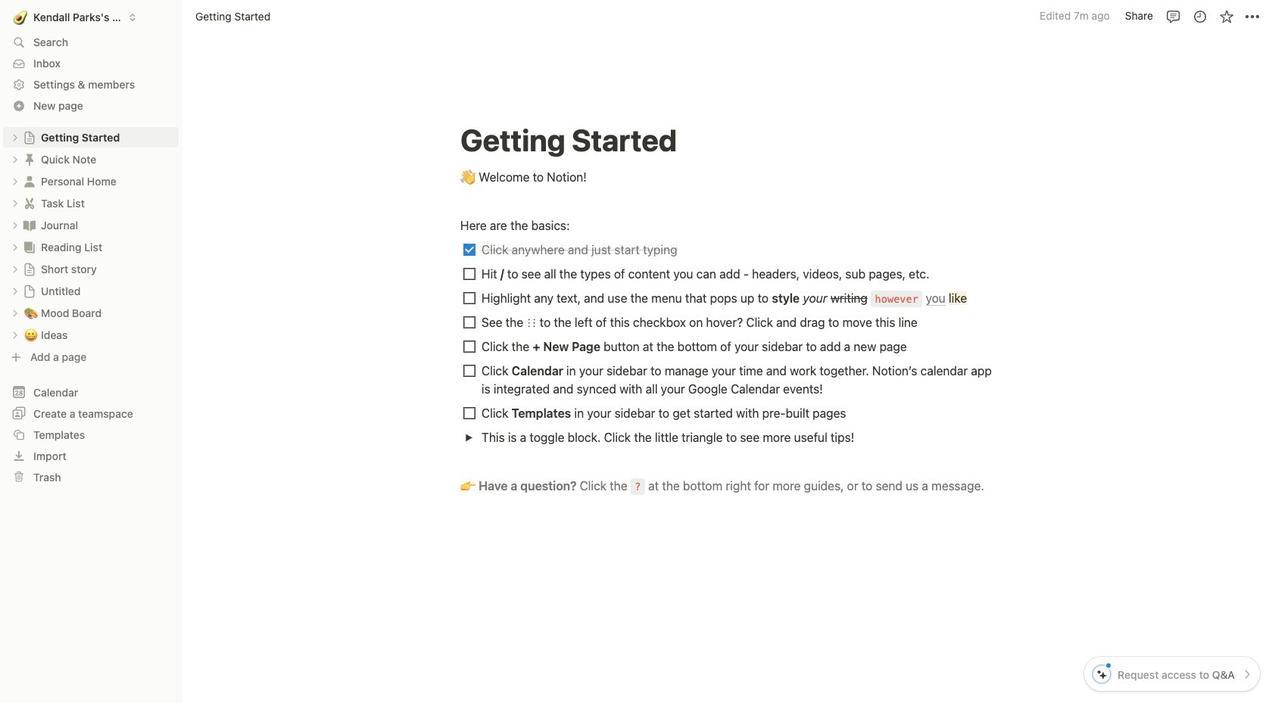Task type: vqa. For each thing, say whether or not it's contained in the screenshot.
1st Open icon from the top of the page
yes



Task type: describe. For each thing, give the bounding box(es) containing it.
😀 image
[[24, 326, 38, 343]]

comments image
[[1166, 9, 1181, 24]]

3 open image from the top
[[11, 177, 20, 186]]

favorite image
[[1219, 9, 1234, 24]]

1 open image from the top
[[11, 133, 20, 142]]



Task type: locate. For each thing, give the bounding box(es) containing it.
6 open image from the top
[[11, 331, 20, 340]]

2 open image from the top
[[11, 155, 20, 164]]

👉 image
[[460, 476, 476, 495]]

open image
[[11, 133, 20, 142], [11, 155, 20, 164], [11, 177, 20, 186], [11, 199, 20, 208], [11, 309, 20, 318], [11, 331, 20, 340]]

👋 image
[[460, 167, 476, 186]]

🥑 image
[[13, 8, 27, 27]]

open image
[[11, 221, 20, 230], [11, 243, 20, 252], [11, 265, 20, 274], [11, 287, 20, 296], [465, 434, 473, 442]]

change page icon image
[[23, 131, 36, 144], [22, 152, 37, 167], [22, 174, 37, 189], [22, 196, 37, 211], [22, 218, 37, 233], [22, 240, 37, 255], [23, 262, 36, 276], [23, 284, 36, 298]]

5 open image from the top
[[11, 309, 20, 318]]

🎨 image
[[24, 304, 38, 321]]

updates image
[[1192, 9, 1207, 24]]

4 open image from the top
[[11, 199, 20, 208]]



